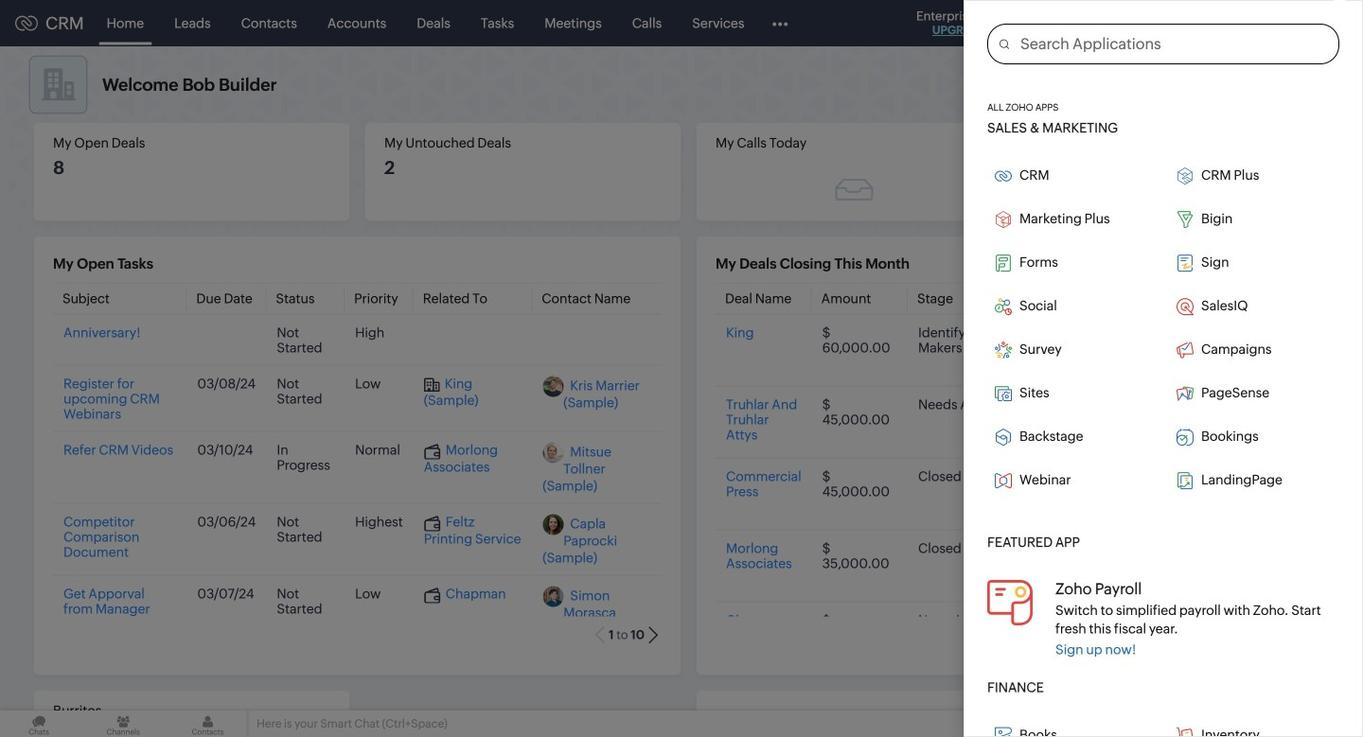 Task type: describe. For each thing, give the bounding box(es) containing it.
search element
[[1077, 0, 1116, 46]]

logo image
[[15, 16, 38, 31]]

create menu element
[[1030, 0, 1077, 46]]

contacts image
[[169, 711, 247, 738]]

zoho payroll image
[[988, 580, 1033, 626]]

profile element
[[1267, 0, 1320, 46]]

create menu image
[[1042, 12, 1065, 35]]

search image
[[1088, 15, 1104, 31]]



Task type: locate. For each thing, give the bounding box(es) containing it.
channels image
[[84, 711, 162, 738]]

signals image
[[1127, 15, 1140, 31]]

chats image
[[0, 711, 78, 738]]

calendar image
[[1163, 16, 1179, 31]]

profile image
[[1279, 8, 1309, 38]]

signals element
[[1116, 0, 1152, 46]]

Search Applications text field
[[1010, 25, 1339, 63]]



Task type: vqa. For each thing, say whether or not it's contained in the screenshot.
Channels image
yes



